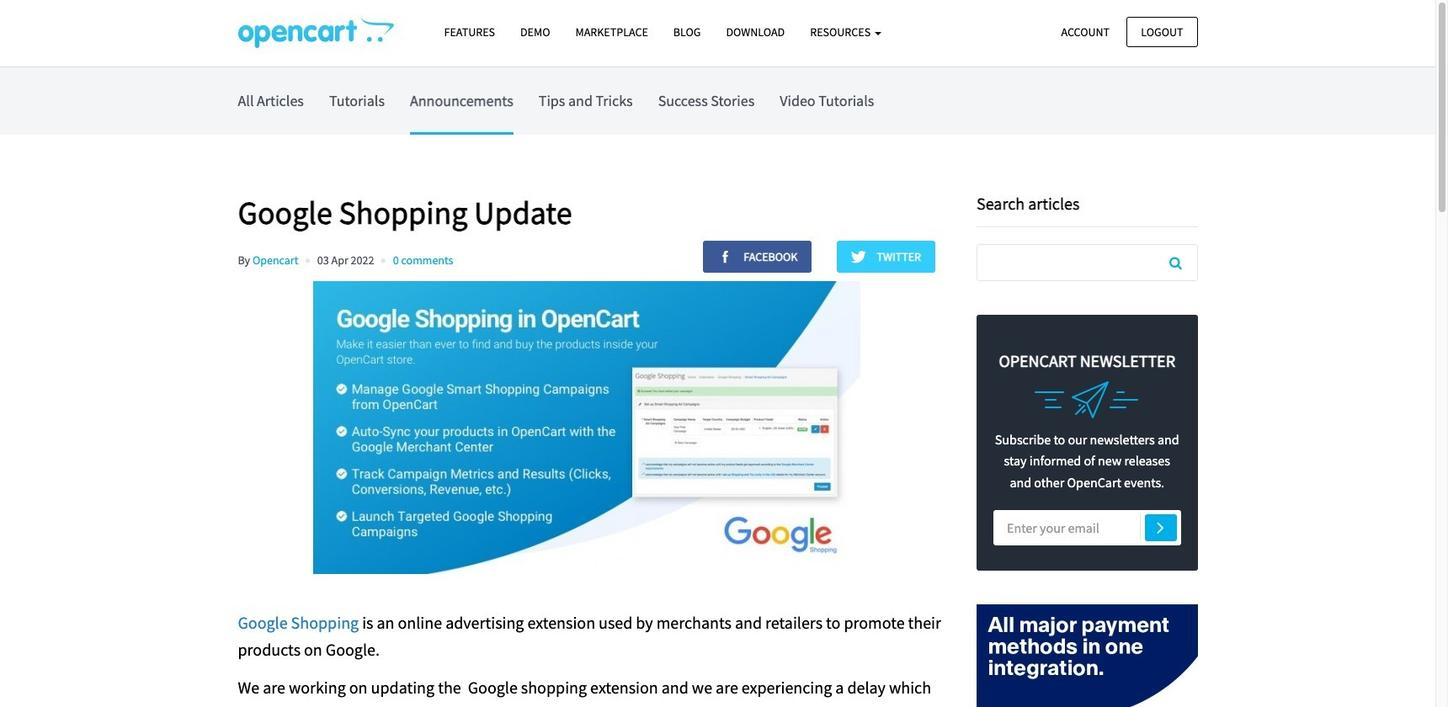 Task type: vqa. For each thing, say whether or not it's contained in the screenshot.
Enter your email text field
yes



Task type: locate. For each thing, give the bounding box(es) containing it.
social facebook image
[[718, 249, 741, 264]]

None text field
[[978, 245, 1197, 280]]

angle right image
[[1157, 517, 1164, 537]]

social twitter image
[[851, 249, 875, 264]]

paypal blog image
[[977, 605, 1198, 707]]

search image
[[1170, 256, 1182, 269]]

google shopping update image
[[238, 18, 394, 48]]

Enter your email text field
[[994, 510, 1181, 546]]



